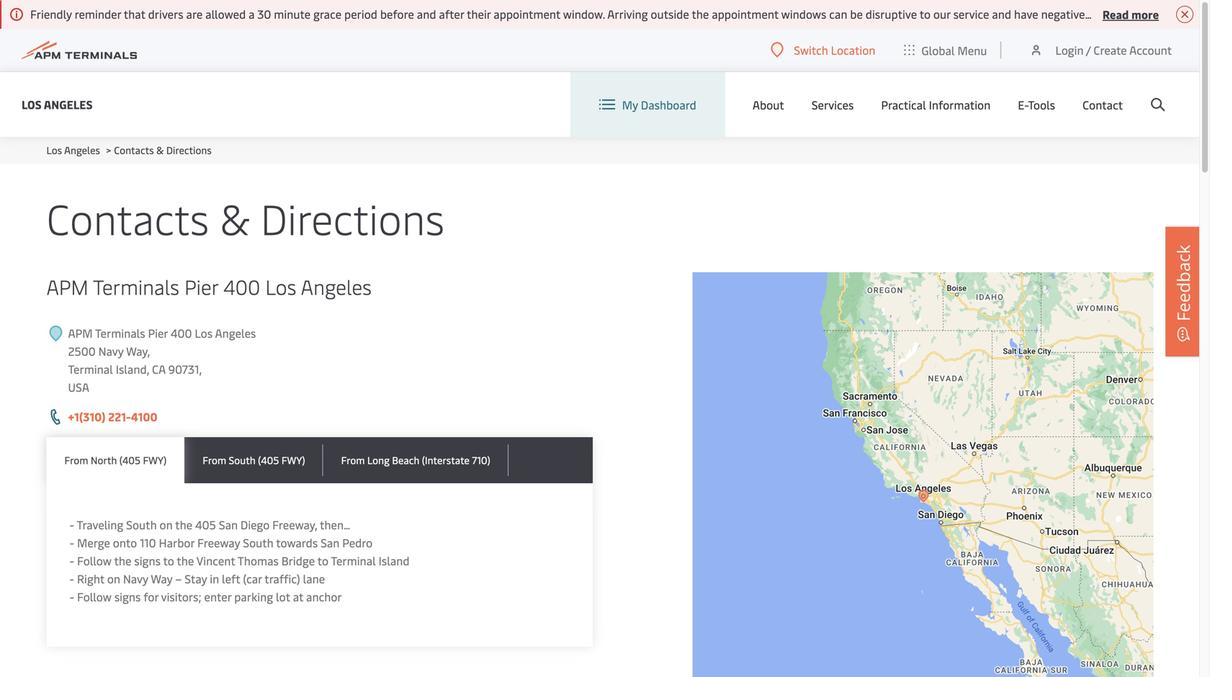 Task type: describe. For each thing, give the bounding box(es) containing it.
vincent
[[197, 553, 235, 569]]

e-
[[1018, 97, 1029, 112]]

navy inside - traveling south on the 405 san diego freeway, then… - merge onto 110 harbor freeway south towards san pedro - follow the signs to the vincent thomas bridge to terminal island - right on navy way – stay in left (car traffic) lane - follow signs for visitors; enter parking lot at anchor
[[123, 571, 148, 587]]

can
[[830, 6, 848, 22]]

from long beach  (interstate 710) button
[[323, 437, 509, 484]]

2500
[[68, 343, 96, 359]]

pier for apm terminals pier 400 los angeles
[[185, 273, 218, 300]]

global
[[922, 42, 955, 58]]

feedback button
[[1166, 227, 1202, 357]]

map region
[[649, 169, 1202, 677]]

impacts
[[1088, 6, 1129, 22]]

then…
[[320, 517, 350, 533]]

>
[[106, 143, 111, 157]]

switch location button
[[771, 42, 876, 58]]

terminals for apm terminals pier 400 los angeles
[[93, 273, 179, 300]]

0 horizontal spatial on
[[107, 571, 120, 587]]

0 horizontal spatial san
[[219, 517, 238, 533]]

read more
[[1103, 6, 1159, 22]]

4 - from the top
[[70, 571, 74, 587]]

services
[[812, 97, 854, 112]]

my
[[622, 97, 638, 112]]

0 horizontal spatial to
[[163, 553, 174, 569]]

221-
[[108, 409, 131, 424]]

switch
[[794, 42, 829, 58]]

long
[[367, 453, 390, 467]]

(car
[[243, 571, 262, 587]]

login / create account
[[1056, 42, 1172, 58]]

window.
[[563, 6, 605, 22]]

tools
[[1029, 97, 1056, 112]]

tab list containing from north (405 fwy)
[[46, 437, 593, 484]]

towards
[[276, 535, 318, 551]]

freeway
[[197, 535, 240, 551]]

location
[[831, 42, 876, 58]]

2 drivers from the left
[[1148, 6, 1183, 22]]

1 appointment from the left
[[494, 6, 561, 22]]

our
[[934, 6, 951, 22]]

thomas
[[238, 553, 279, 569]]

dashboard
[[641, 97, 697, 112]]

enter
[[204, 589, 232, 605]]

/
[[1087, 42, 1091, 58]]

negative
[[1042, 6, 1086, 22]]

login
[[1056, 42, 1084, 58]]

405
[[195, 517, 216, 533]]

at
[[293, 589, 303, 605]]

1 horizontal spatial directions
[[261, 189, 445, 246]]

about
[[753, 97, 785, 112]]

(405 for south
[[258, 453, 279, 467]]

(405 for north
[[119, 453, 141, 467]]

fwy) for from south (405 fwy)
[[282, 453, 305, 467]]

1 vertical spatial signs
[[114, 589, 141, 605]]

710)
[[472, 453, 491, 467]]

2 - from the top
[[70, 535, 74, 551]]

the up –
[[177, 553, 194, 569]]

way,
[[126, 343, 150, 359]]

2 vertical spatial south
[[243, 535, 274, 551]]

0 vertical spatial los angeles link
[[22, 95, 93, 113]]

ca
[[152, 361, 166, 377]]

services button
[[812, 72, 854, 137]]

freeway,
[[272, 517, 317, 533]]

contact button
[[1083, 72, 1123, 137]]

+1(310) 221-4100
[[68, 409, 158, 424]]

friendly reminder that drivers are allowed a 30 minute grace period before and after their appointment window. arriving outside the appointment windows can be disruptive to our service and have negative impacts on drivers who 
[[30, 6, 1211, 22]]

90731,
[[168, 361, 202, 377]]

apm terminals pier 400 los angeles
[[46, 273, 372, 300]]

from for from south (405 fwy)
[[203, 453, 226, 467]]

read more button
[[1103, 5, 1159, 23]]

1 vertical spatial san
[[321, 535, 340, 551]]

bridge
[[282, 553, 315, 569]]

3 - from the top
[[70, 553, 74, 569]]

my dashboard button
[[599, 72, 697, 137]]

2 appointment from the left
[[712, 6, 779, 22]]

south inside button
[[229, 453, 256, 467]]

- traveling south on the 405 san diego freeway, then… - merge onto 110 harbor freeway south towards san pedro - follow the signs to the vincent thomas bridge to terminal island - right on navy way – stay in left (car traffic) lane - follow signs for visitors; enter parking lot at anchor
[[70, 517, 410, 605]]

2 horizontal spatial on
[[1132, 6, 1145, 22]]

pier for apm terminals pier 400 los angeles 2500 navy way, terminal island, ca 90731, usa
[[148, 325, 168, 341]]

outside
[[651, 6, 689, 22]]

1 follow from the top
[[77, 553, 112, 569]]

1 vertical spatial contacts
[[46, 189, 209, 246]]

30
[[258, 6, 271, 22]]

global menu button
[[890, 28, 1002, 72]]

practical information
[[882, 97, 991, 112]]

from north (405 fwy) button
[[46, 437, 185, 484]]

merge
[[77, 535, 110, 551]]

the right outside
[[692, 6, 709, 22]]

from long beach  (interstate 710)
[[341, 453, 491, 467]]

for
[[144, 589, 159, 605]]

menu
[[958, 42, 988, 58]]

1 and from the left
[[417, 6, 436, 22]]

1 vertical spatial on
[[160, 517, 173, 533]]

lot
[[276, 589, 290, 605]]

right
[[77, 571, 104, 587]]

+1(310)
[[68, 409, 106, 424]]

a
[[249, 6, 255, 22]]

the down onto
[[114, 553, 131, 569]]

1 vertical spatial south
[[126, 517, 157, 533]]

terminal inside - traveling south on the 405 san diego freeway, then… - merge onto 110 harbor freeway south towards san pedro - follow the signs to the vincent thomas bridge to terminal island - right on navy way – stay in left (car traffic) lane - follow signs for visitors; enter parking lot at anchor
[[331, 553, 376, 569]]

global menu
[[922, 42, 988, 58]]

contacts & directions
[[46, 189, 445, 246]]

account
[[1130, 42, 1172, 58]]

close alert image
[[1177, 6, 1194, 23]]

parking
[[234, 589, 273, 605]]

pedro
[[342, 535, 373, 551]]

onto
[[113, 535, 137, 551]]

practical
[[882, 97, 926, 112]]

0 vertical spatial directions
[[166, 143, 212, 157]]

los angeles
[[22, 97, 93, 112]]



Task type: vqa. For each thing, say whether or not it's contained in the screenshot.
the middle standards
no



Task type: locate. For each thing, give the bounding box(es) containing it.
1 fwy) from the left
[[143, 453, 167, 467]]

are
[[186, 6, 203, 22]]

to up way
[[163, 553, 174, 569]]

have
[[1015, 6, 1039, 22]]

0 vertical spatial &
[[156, 143, 164, 157]]

2 from from the left
[[203, 453, 226, 467]]

1 horizontal spatial and
[[993, 6, 1012, 22]]

follow down right
[[77, 589, 112, 605]]

in
[[210, 571, 219, 587]]

(405 right "north"
[[119, 453, 141, 467]]

4100
[[131, 409, 158, 424]]

0 horizontal spatial terminal
[[68, 361, 113, 377]]

1 vertical spatial pier
[[148, 325, 168, 341]]

and
[[417, 6, 436, 22], [993, 6, 1012, 22]]

and left after on the left of the page
[[417, 6, 436, 22]]

stay
[[185, 571, 207, 587]]

contacts down los angeles > contacts & directions
[[46, 189, 209, 246]]

signs left for
[[114, 589, 141, 605]]

from left "north"
[[64, 453, 88, 467]]

from
[[64, 453, 88, 467], [203, 453, 226, 467], [341, 453, 365, 467]]

follow down merge
[[77, 553, 112, 569]]

0 horizontal spatial appointment
[[494, 6, 561, 22]]

fwy) up freeway,
[[282, 453, 305, 467]]

0 vertical spatial pier
[[185, 273, 218, 300]]

angeles inside apm terminals pier 400 los angeles 2500 navy way, terminal island, ca 90731, usa
[[215, 325, 256, 341]]

from for from long beach  (interstate 710)
[[341, 453, 365, 467]]

minute
[[274, 6, 311, 22]]

1 vertical spatial navy
[[123, 571, 148, 587]]

terminal down 2500
[[68, 361, 113, 377]]

feedback
[[1172, 245, 1196, 321]]

2 and from the left
[[993, 6, 1012, 22]]

1 horizontal spatial (405
[[258, 453, 279, 467]]

–
[[175, 571, 182, 587]]

south
[[229, 453, 256, 467], [126, 517, 157, 533], [243, 535, 274, 551]]

0 vertical spatial navy
[[98, 343, 124, 359]]

drivers left are
[[148, 6, 183, 22]]

be
[[851, 6, 863, 22]]

angeles
[[44, 97, 93, 112], [64, 143, 100, 157], [301, 273, 372, 300], [215, 325, 256, 341]]

1 horizontal spatial pier
[[185, 273, 218, 300]]

2 (405 from the left
[[258, 453, 279, 467]]

(405 inside 'from south (405 fwy)' button
[[258, 453, 279, 467]]

0 horizontal spatial (405
[[119, 453, 141, 467]]

1 (405 from the left
[[119, 453, 141, 467]]

0 vertical spatial apm
[[46, 273, 88, 300]]

0 vertical spatial on
[[1132, 6, 1145, 22]]

0 vertical spatial san
[[219, 517, 238, 533]]

0 horizontal spatial &
[[156, 143, 164, 157]]

0 horizontal spatial and
[[417, 6, 436, 22]]

1 vertical spatial &
[[220, 189, 250, 246]]

1 horizontal spatial appointment
[[712, 6, 779, 22]]

1 vertical spatial apm
[[68, 325, 93, 341]]

3 from from the left
[[341, 453, 365, 467]]

terminal inside apm terminals pier 400 los angeles 2500 navy way, terminal island, ca 90731, usa
[[68, 361, 113, 377]]

terminals inside apm terminals pier 400 los angeles 2500 navy way, terminal island, ca 90731, usa
[[95, 325, 145, 341]]

island
[[379, 553, 410, 569]]

more
[[1132, 6, 1159, 22]]

island,
[[116, 361, 149, 377]]

and left have
[[993, 6, 1012, 22]]

los inside apm terminals pier 400 los angeles 2500 navy way, terminal island, ca 90731, usa
[[195, 325, 213, 341]]

1 horizontal spatial fwy)
[[282, 453, 305, 467]]

1 horizontal spatial from
[[203, 453, 226, 467]]

0 vertical spatial contacts
[[114, 143, 154, 157]]

south up 110 on the bottom left of the page
[[126, 517, 157, 533]]

1 - from the top
[[70, 517, 74, 533]]

san
[[219, 517, 238, 533], [321, 535, 340, 551]]

1 horizontal spatial terminal
[[331, 553, 376, 569]]

south up the thomas
[[243, 535, 274, 551]]

the up harbor
[[175, 517, 193, 533]]

0 vertical spatial follow
[[77, 553, 112, 569]]

pier inside apm terminals pier 400 los angeles 2500 navy way, terminal island, ca 90731, usa
[[148, 325, 168, 341]]

usa
[[68, 379, 89, 395]]

1 vertical spatial terminals
[[95, 325, 145, 341]]

(405 up diego
[[258, 453, 279, 467]]

400 down contacts & directions in the top of the page
[[223, 273, 260, 300]]

left
[[222, 571, 240, 587]]

from left 'long'
[[341, 453, 365, 467]]

lane
[[303, 571, 325, 587]]

navy inside apm terminals pier 400 los angeles 2500 navy way, terminal island, ca 90731, usa
[[98, 343, 124, 359]]

0 vertical spatial terminals
[[93, 273, 179, 300]]

grace
[[314, 6, 342, 22]]

period
[[344, 6, 378, 22]]

(interstate
[[422, 453, 470, 467]]

los angeles > contacts & directions
[[46, 143, 212, 157]]

0 vertical spatial terminal
[[68, 361, 113, 377]]

that
[[124, 6, 145, 22]]

login / create account link
[[1029, 29, 1172, 71]]

400 inside apm terminals pier 400 los angeles 2500 navy way, terminal island, ca 90731, usa
[[171, 325, 192, 341]]

on
[[1132, 6, 1145, 22], [160, 517, 173, 533], [107, 571, 120, 587]]

1 vertical spatial directions
[[261, 189, 445, 246]]

san down "then…"
[[321, 535, 340, 551]]

to up lane
[[318, 553, 329, 569]]

0 vertical spatial signs
[[134, 553, 161, 569]]

contacts right >
[[114, 143, 154, 157]]

to left our
[[920, 6, 931, 22]]

follow
[[77, 553, 112, 569], [77, 589, 112, 605]]

1 from from the left
[[64, 453, 88, 467]]

on up harbor
[[160, 517, 173, 533]]

read
[[1103, 6, 1129, 22]]

1 horizontal spatial 400
[[223, 273, 260, 300]]

&
[[156, 143, 164, 157], [220, 189, 250, 246]]

0 horizontal spatial pier
[[148, 325, 168, 341]]

0 horizontal spatial directions
[[166, 143, 212, 157]]

to
[[920, 6, 931, 22], [163, 553, 174, 569], [318, 553, 329, 569]]

their
[[467, 6, 491, 22]]

0 horizontal spatial fwy)
[[143, 453, 167, 467]]

san up freeway
[[219, 517, 238, 533]]

fwy) down the 4100
[[143, 453, 167, 467]]

400 up 90731,
[[171, 325, 192, 341]]

north
[[91, 453, 117, 467]]

signs down 110 on the bottom left of the page
[[134, 553, 161, 569]]

los
[[22, 97, 42, 112], [46, 143, 62, 157], [266, 273, 296, 300], [195, 325, 213, 341]]

1 horizontal spatial &
[[220, 189, 250, 246]]

the
[[692, 6, 709, 22], [175, 517, 193, 533], [114, 553, 131, 569], [177, 553, 194, 569]]

(405 inside from north (405 fwy) button
[[119, 453, 141, 467]]

diego
[[241, 517, 270, 533]]

drivers
[[148, 6, 183, 22], [1148, 6, 1183, 22]]

1 vertical spatial follow
[[77, 589, 112, 605]]

about button
[[753, 72, 785, 137]]

0 horizontal spatial drivers
[[148, 6, 183, 22]]

apm inside apm terminals pier 400 los angeles 2500 navy way, terminal island, ca 90731, usa
[[68, 325, 93, 341]]

from north (405 fwy) tab panel
[[46, 484, 593, 647]]

5 - from the top
[[70, 589, 74, 605]]

on right right
[[107, 571, 120, 587]]

1 horizontal spatial drivers
[[1148, 6, 1183, 22]]

terminals for apm terminals pier 400 los angeles 2500 navy way, terminal island, ca 90731, usa
[[95, 325, 145, 341]]

fwy) for from north (405 fwy)
[[143, 453, 167, 467]]

0 vertical spatial south
[[229, 453, 256, 467]]

0 horizontal spatial 400
[[171, 325, 192, 341]]

terminal
[[68, 361, 113, 377], [331, 553, 376, 569]]

1 vertical spatial terminal
[[331, 553, 376, 569]]

navy up for
[[123, 571, 148, 587]]

reminder
[[75, 6, 121, 22]]

tab list
[[46, 437, 593, 484]]

from up 405
[[203, 453, 226, 467]]

allowed
[[205, 6, 246, 22]]

1 horizontal spatial on
[[160, 517, 173, 533]]

create
[[1094, 42, 1127, 58]]

before
[[380, 6, 414, 22]]

0 vertical spatial 400
[[223, 273, 260, 300]]

my dashboard
[[622, 97, 697, 112]]

south up diego
[[229, 453, 256, 467]]

directions
[[166, 143, 212, 157], [261, 189, 445, 246]]

traveling
[[77, 517, 123, 533]]

2 follow from the top
[[77, 589, 112, 605]]

traffic)
[[265, 571, 300, 587]]

appointment right their
[[494, 6, 561, 22]]

110
[[140, 535, 156, 551]]

beach
[[392, 453, 420, 467]]

2 vertical spatial on
[[107, 571, 120, 587]]

2 fwy) from the left
[[282, 453, 305, 467]]

apm terminals pier 400 los angeles 2500 navy way, terminal island, ca 90731, usa
[[68, 325, 256, 395]]

2 horizontal spatial to
[[920, 6, 931, 22]]

from for from north (405 fwy)
[[64, 453, 88, 467]]

400 for apm terminals pier 400 los angeles 2500 navy way, terminal island, ca 90731, usa
[[171, 325, 192, 341]]

who
[[1186, 6, 1208, 22]]

contact
[[1083, 97, 1123, 112]]

navy left way,
[[98, 343, 124, 359]]

1 drivers from the left
[[148, 6, 183, 22]]

0 horizontal spatial from
[[64, 453, 88, 467]]

apm for apm terminals pier 400 los angeles 2500 navy way, terminal island, ca 90731, usa
[[68, 325, 93, 341]]

practical information button
[[882, 72, 991, 137]]

1 vertical spatial 400
[[171, 325, 192, 341]]

appointment
[[494, 6, 561, 22], [712, 6, 779, 22]]

2 horizontal spatial from
[[341, 453, 365, 467]]

terminal down pedro on the bottom of the page
[[331, 553, 376, 569]]

information
[[929, 97, 991, 112]]

(405
[[119, 453, 141, 467], [258, 453, 279, 467]]

fwy)
[[143, 453, 167, 467], [282, 453, 305, 467]]

appointment left the windows at the top of page
[[712, 6, 779, 22]]

400 for apm terminals pier 400 los angeles
[[223, 273, 260, 300]]

from south (405 fwy)
[[203, 453, 305, 467]]

drivers left who
[[1148, 6, 1183, 22]]

on right read
[[1132, 6, 1145, 22]]

1 horizontal spatial san
[[321, 535, 340, 551]]

after
[[439, 6, 464, 22]]

1 vertical spatial los angeles link
[[46, 143, 100, 157]]

+1(310) 221-4100 link
[[68, 409, 158, 424]]

apm for apm terminals pier 400 los angeles
[[46, 273, 88, 300]]

contacts
[[114, 143, 154, 157], [46, 189, 209, 246]]

1 horizontal spatial to
[[318, 553, 329, 569]]

from south (405 fwy) button
[[185, 437, 323, 484]]

visitors;
[[161, 589, 202, 605]]



